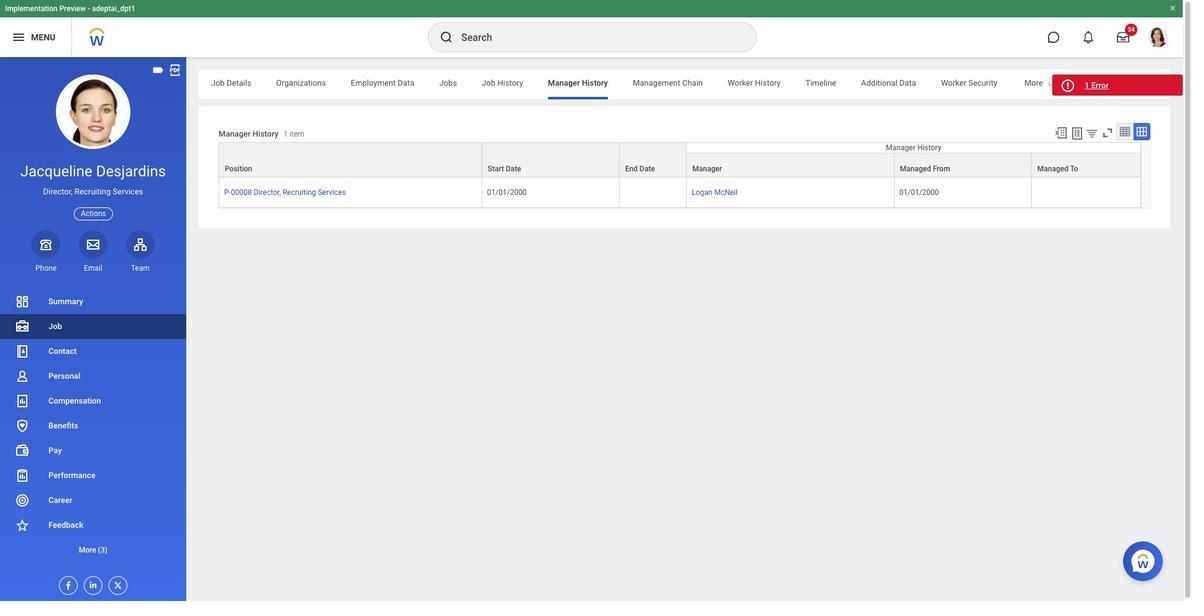 Task type: locate. For each thing, give the bounding box(es) containing it.
01/01/2000 down start date at the left of the page
[[487, 188, 527, 197]]

0 horizontal spatial 01/01/2000
[[487, 188, 527, 197]]

manager down search workday search field
[[548, 78, 580, 88]]

managed to button
[[1032, 153, 1141, 177]]

1 horizontal spatial managed
[[1037, 165, 1069, 173]]

cell down to
[[1032, 178, 1141, 208]]

director, inside navigation pane region
[[43, 187, 73, 196]]

list containing summary
[[0, 289, 186, 563]]

1 worker from the left
[[728, 78, 753, 88]]

job up contact
[[48, 322, 62, 331]]

1 left the error
[[1085, 81, 1089, 90]]

facebook image
[[60, 577, 73, 590]]

career link
[[0, 488, 186, 513]]

pay link
[[0, 438, 186, 463]]

0 horizontal spatial director,
[[43, 187, 73, 196]]

more left (3)
[[79, 546, 96, 554]]

fullscreen image
[[1101, 126, 1114, 140]]

worker
[[728, 78, 753, 88], [941, 78, 966, 88]]

tag image
[[151, 63, 165, 77]]

job details
[[211, 78, 251, 88]]

preview
[[59, 4, 86, 13]]

flexible work arrangeme
[[1105, 78, 1192, 88]]

0 vertical spatial 1
[[1085, 81, 1089, 90]]

director, down jacqueline
[[43, 187, 73, 196]]

manager up the 'managed from'
[[886, 143, 916, 152]]

1 vertical spatial 1
[[284, 130, 288, 139]]

manager
[[548, 78, 580, 88], [219, 129, 251, 139], [886, 143, 916, 152], [692, 165, 722, 173]]

recruiting right the 00008
[[283, 188, 316, 197]]

more for more
[[1024, 78, 1043, 88]]

0 horizontal spatial more
[[79, 546, 96, 554]]

more left exclamation "icon"
[[1024, 78, 1043, 88]]

01/01/2000
[[487, 188, 527, 197], [899, 188, 939, 197]]

more (3) button
[[0, 538, 186, 563]]

1 left item
[[284, 130, 288, 139]]

1 horizontal spatial 1
[[1085, 81, 1089, 90]]

worker right chain
[[728, 78, 753, 88]]

job
[[211, 78, 225, 88], [482, 78, 495, 88], [48, 322, 62, 331]]

summary link
[[0, 289, 186, 314]]

row
[[219, 142, 1141, 178], [219, 153, 1141, 178], [219, 178, 1141, 208]]

0 horizontal spatial worker
[[728, 78, 753, 88]]

team link
[[126, 230, 155, 273]]

history
[[497, 78, 523, 88], [582, 78, 608, 88], [755, 78, 781, 88], [1055, 78, 1081, 88], [253, 129, 279, 139], [917, 143, 941, 152]]

data right employment
[[398, 78, 414, 88]]

benefits image
[[15, 418, 30, 433]]

management chain
[[633, 78, 703, 88]]

1 cell from the left
[[620, 178, 687, 208]]

linkedin image
[[84, 577, 98, 590]]

managed for managed from
[[900, 165, 931, 173]]

benefits link
[[0, 413, 186, 438]]

additional data
[[861, 78, 916, 88]]

worker security
[[941, 78, 997, 88]]

2 data from the left
[[899, 78, 916, 88]]

row containing p-00008 director, recruiting services
[[219, 178, 1141, 208]]

menu
[[31, 32, 55, 42]]

feedback link
[[0, 513, 186, 538]]

job right jobs
[[482, 78, 495, 88]]

additional
[[861, 78, 897, 88]]

services inside p-00008 director, recruiting services link
[[318, 188, 346, 197]]

close environment banner image
[[1169, 4, 1177, 12]]

1 horizontal spatial date
[[640, 165, 655, 173]]

performance link
[[0, 463, 186, 488]]

0 vertical spatial more
[[1024, 78, 1043, 88]]

3 row from the top
[[219, 178, 1141, 208]]

director,
[[43, 187, 73, 196], [254, 188, 281, 197]]

services down desjardins
[[113, 187, 143, 196]]

contact
[[48, 346, 77, 356]]

1 inside button
[[1085, 81, 1089, 90]]

1 vertical spatial manager history
[[886, 143, 941, 152]]

01/01/2000 down the 'managed from'
[[899, 188, 939, 197]]

menu banner
[[0, 0, 1183, 57]]

item
[[290, 130, 304, 139]]

date for start date
[[506, 165, 521, 173]]

1 horizontal spatial worker
[[941, 78, 966, 88]]

2 managed from the left
[[1037, 165, 1069, 173]]

managed down manager history 'popup button'
[[900, 165, 931, 173]]

0 horizontal spatial services
[[113, 187, 143, 196]]

manager history 1 item
[[219, 129, 304, 139]]

career
[[48, 495, 72, 505]]

1 date from the left
[[506, 165, 521, 173]]

tab list
[[199, 70, 1192, 99]]

recruiting down jacqueline desjardins
[[75, 187, 111, 196]]

navigation pane region
[[0, 57, 186, 601]]

34
[[1128, 26, 1135, 33]]

justify image
[[11, 30, 26, 45]]

managed left to
[[1037, 165, 1069, 173]]

manager history
[[548, 78, 608, 88], [886, 143, 941, 152]]

cell
[[620, 178, 687, 208], [1032, 178, 1141, 208]]

1 horizontal spatial cell
[[1032, 178, 1141, 208]]

job image
[[15, 319, 30, 334]]

compensation
[[48, 396, 101, 405]]

0 horizontal spatial job
[[48, 322, 62, 331]]

actions button
[[74, 207, 113, 220]]

security
[[968, 78, 997, 88]]

management
[[633, 78, 680, 88]]

start date button
[[482, 143, 619, 177]]

2 date from the left
[[640, 165, 655, 173]]

0 horizontal spatial 1
[[284, 130, 288, 139]]

1 horizontal spatial 01/01/2000
[[899, 188, 939, 197]]

0 horizontal spatial managed
[[900, 165, 931, 173]]

services down position popup button
[[318, 188, 346, 197]]

0 horizontal spatial manager history
[[548, 78, 608, 88]]

logan
[[692, 188, 712, 197]]

profile logan mcneil image
[[1148, 27, 1168, 50]]

manager history inside manager history 'popup button'
[[886, 143, 941, 152]]

more inside more (3) dropdown button
[[79, 546, 96, 554]]

1 row from the top
[[219, 142, 1141, 178]]

1 error button
[[1052, 75, 1183, 96]]

jobs
[[439, 78, 457, 88]]

1 horizontal spatial director,
[[254, 188, 281, 197]]

0 horizontal spatial data
[[398, 78, 414, 88]]

recruiting
[[75, 187, 111, 196], [283, 188, 316, 197]]

2 horizontal spatial job
[[482, 78, 495, 88]]

contract
[[1022, 78, 1053, 88]]

history inside 'popup button'
[[917, 143, 941, 152]]

view team image
[[133, 237, 148, 252]]

date
[[506, 165, 521, 173], [640, 165, 655, 173]]

0 horizontal spatial date
[[506, 165, 521, 173]]

position
[[225, 165, 252, 173]]

employment
[[351, 78, 396, 88]]

-
[[88, 4, 90, 13]]

view printable version (pdf) image
[[168, 63, 182, 77]]

manager up logan mcneil link
[[692, 165, 722, 173]]

cell down the end date
[[620, 178, 687, 208]]

more (3)
[[79, 546, 107, 554]]

email
[[84, 264, 102, 272]]

1 horizontal spatial data
[[899, 78, 916, 88]]

pay
[[48, 446, 62, 455]]

job for job history
[[482, 78, 495, 88]]

director, right the 00008
[[254, 188, 281, 197]]

data right additional
[[899, 78, 916, 88]]

1 horizontal spatial manager history
[[886, 143, 941, 152]]

1 horizontal spatial more
[[1024, 78, 1043, 88]]

1 vertical spatial more
[[79, 546, 96, 554]]

1 data from the left
[[398, 78, 414, 88]]

tab list containing job details
[[199, 70, 1192, 99]]

2 row from the top
[[219, 153, 1141, 178]]

details
[[227, 78, 251, 88]]

worker left security
[[941, 78, 966, 88]]

00008
[[231, 188, 252, 197]]

1 horizontal spatial services
[[318, 188, 346, 197]]

0 horizontal spatial cell
[[620, 178, 687, 208]]

2 worker from the left
[[941, 78, 966, 88]]

managed
[[900, 165, 931, 173], [1037, 165, 1069, 173]]

implementation preview -   adeptai_dpt1
[[5, 4, 135, 13]]

employment data
[[351, 78, 414, 88]]

date right end
[[640, 165, 655, 173]]

date right start
[[506, 165, 521, 173]]

director, recruiting services
[[43, 187, 143, 196]]

list
[[0, 289, 186, 563]]

logan mcneil link
[[692, 186, 738, 197]]

0 vertical spatial manager history
[[548, 78, 608, 88]]

1 horizontal spatial job
[[211, 78, 225, 88]]

mail image
[[86, 237, 101, 252]]

services inside navigation pane region
[[113, 187, 143, 196]]

manager history up the 'managed from'
[[886, 143, 941, 152]]

managed from
[[900, 165, 950, 173]]

chain
[[682, 78, 703, 88]]

personal link
[[0, 364, 186, 389]]

date inside end date popup button
[[640, 165, 655, 173]]

job inside 'link'
[[48, 322, 62, 331]]

actions
[[81, 209, 106, 218]]

contact link
[[0, 339, 186, 364]]

managed to
[[1037, 165, 1078, 173]]

phone button
[[32, 230, 60, 273]]

manager history down search workday search field
[[548, 78, 608, 88]]

job left details
[[211, 78, 225, 88]]

0 horizontal spatial recruiting
[[75, 187, 111, 196]]

exclamation image
[[1063, 81, 1072, 91]]

x image
[[109, 577, 123, 590]]

start
[[488, 165, 504, 173]]

1
[[1085, 81, 1089, 90], [284, 130, 288, 139]]

1 managed from the left
[[900, 165, 931, 173]]

date inside 'start date' popup button
[[506, 165, 521, 173]]

1 horizontal spatial recruiting
[[283, 188, 316, 197]]

more
[[1024, 78, 1043, 88], [79, 546, 96, 554]]

toolbar
[[1049, 123, 1150, 142]]



Task type: vqa. For each thing, say whether or not it's contained in the screenshot.
the bottom for
no



Task type: describe. For each thing, give the bounding box(es) containing it.
p-
[[224, 188, 231, 197]]

contact image
[[15, 344, 30, 359]]

row containing manager history
[[219, 142, 1141, 178]]

job link
[[0, 314, 186, 339]]

table image
[[1119, 125, 1131, 138]]

manager button
[[687, 153, 894, 177]]

phone image
[[37, 237, 55, 252]]

phone
[[35, 264, 56, 272]]

team jacqueline desjardins element
[[126, 263, 155, 273]]

2 cell from the left
[[1032, 178, 1141, 208]]

end
[[625, 165, 638, 173]]

manager history button
[[687, 143, 1141, 153]]

managed from button
[[894, 153, 1031, 177]]

end date button
[[620, 143, 686, 177]]

start date
[[488, 165, 521, 173]]

arrangeme
[[1155, 78, 1192, 88]]

end date
[[625, 165, 655, 173]]

manager inside 'popup button'
[[886, 143, 916, 152]]

manager inside tab list
[[548, 78, 580, 88]]

more (3) button
[[0, 543, 186, 558]]

pay image
[[15, 443, 30, 458]]

adeptai_dpt1
[[92, 4, 135, 13]]

error
[[1091, 81, 1109, 90]]

select to filter grid data image
[[1085, 127, 1099, 140]]

from
[[933, 165, 950, 173]]

date for end date
[[640, 165, 655, 173]]

p-00008 director, recruiting services
[[224, 188, 346, 197]]

performance image
[[15, 468, 30, 483]]

data for additional data
[[899, 78, 916, 88]]

Search Workday  search field
[[461, 24, 731, 51]]

to
[[1070, 165, 1078, 173]]

implementation
[[5, 4, 58, 13]]

worker for worker security
[[941, 78, 966, 88]]

job history
[[482, 78, 523, 88]]

1 error
[[1085, 81, 1109, 90]]

career image
[[15, 493, 30, 508]]

summary
[[48, 297, 83, 306]]

manager history inside tab list
[[548, 78, 608, 88]]

feedback image
[[15, 518, 30, 533]]

inbox large image
[[1117, 31, 1129, 43]]

job for job details
[[211, 78, 225, 88]]

desjardins
[[96, 163, 166, 180]]

feedback
[[48, 520, 83, 530]]

personal
[[48, 371, 80, 381]]

flexible
[[1105, 78, 1133, 88]]

position button
[[219, 143, 482, 177]]

personal image
[[15, 369, 30, 384]]

p-00008 director, recruiting services link
[[224, 186, 346, 197]]

menu button
[[0, 17, 72, 57]]

manager up position
[[219, 129, 251, 139]]

notifications large image
[[1082, 31, 1095, 43]]

expand table image
[[1136, 125, 1148, 138]]

more for more (3)
[[79, 546, 96, 554]]

organizations
[[276, 78, 326, 88]]

email button
[[79, 230, 107, 273]]

recruiting inside p-00008 director, recruiting services link
[[283, 188, 316, 197]]

worker history
[[728, 78, 781, 88]]

team
[[131, 264, 150, 272]]

1 01/01/2000 from the left
[[487, 188, 527, 197]]

jacqueline
[[20, 163, 92, 180]]

manager inside popup button
[[692, 165, 722, 173]]

recruiting inside navigation pane region
[[75, 187, 111, 196]]

work
[[1135, 78, 1153, 88]]

managed for managed to
[[1037, 165, 1069, 173]]

34 button
[[1110, 24, 1137, 51]]

2 01/01/2000 from the left
[[899, 188, 939, 197]]

benefits
[[48, 421, 78, 430]]

email jacqueline desjardins element
[[79, 263, 107, 273]]

compensation image
[[15, 394, 30, 409]]

search image
[[439, 30, 454, 45]]

data for employment data
[[398, 78, 414, 88]]

1 inside manager history 1 item
[[284, 130, 288, 139]]

compensation link
[[0, 389, 186, 413]]

export to excel image
[[1054, 126, 1068, 140]]

phone jacqueline desjardins element
[[32, 263, 60, 273]]

(3)
[[98, 546, 107, 554]]

export to worksheets image
[[1070, 126, 1085, 141]]

timeline
[[806, 78, 836, 88]]

mcneil
[[714, 188, 738, 197]]

performance
[[48, 471, 96, 480]]

contract history
[[1022, 78, 1081, 88]]

jacqueline desjardins
[[20, 163, 166, 180]]

worker for worker history
[[728, 78, 753, 88]]

logan mcneil
[[692, 188, 738, 197]]

summary image
[[15, 294, 30, 309]]

row containing manager
[[219, 153, 1141, 178]]



